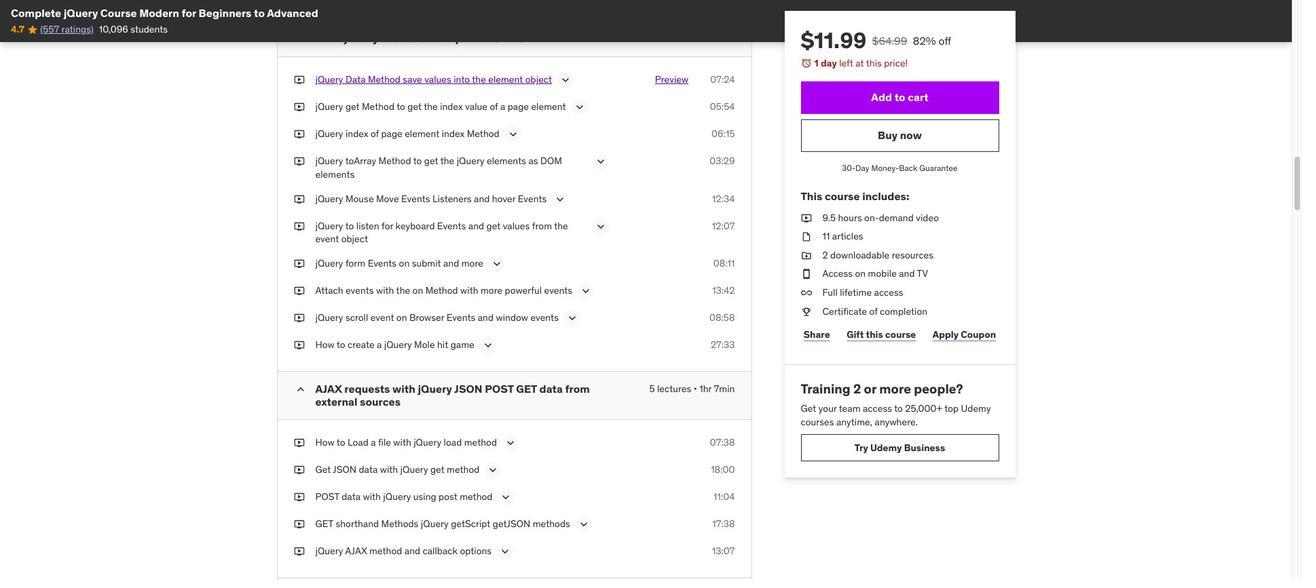 Task type: locate. For each thing, give the bounding box(es) containing it.
12:34
[[712, 193, 735, 205]]

0 horizontal spatial post
[[315, 491, 339, 503]]

1 vertical spatial udemy
[[871, 442, 902, 454]]

0 horizontal spatial methods
[[478, 31, 524, 45]]

and
[[418, 31, 437, 45], [474, 193, 490, 205], [468, 220, 484, 232], [443, 257, 459, 269], [899, 268, 915, 280], [478, 312, 494, 324], [405, 545, 420, 558]]

from
[[532, 220, 552, 232], [565, 382, 590, 396]]

1
[[815, 57, 819, 69]]

course up 'hours'
[[825, 190, 860, 203]]

10,096
[[99, 23, 128, 36]]

elements
[[487, 155, 526, 167], [315, 168, 355, 181]]

1 vertical spatial event
[[371, 312, 394, 324]]

0 horizontal spatial get
[[315, 518, 333, 530]]

this course includes:
[[801, 190, 910, 203]]

get down hover
[[487, 220, 501, 232]]

0 vertical spatial how
[[315, 339, 335, 351]]

method down load
[[447, 464, 480, 476]]

1 horizontal spatial 2
[[854, 381, 861, 397]]

30-day money-back guarantee
[[842, 163, 958, 173]]

jquery
[[64, 6, 98, 20], [344, 31, 379, 45], [315, 74, 343, 86], [315, 101, 343, 113], [315, 128, 343, 140], [315, 155, 343, 167], [457, 155, 485, 167], [315, 193, 343, 205], [315, 220, 343, 232], [315, 257, 343, 269], [315, 312, 343, 324], [384, 339, 412, 351], [418, 382, 452, 396], [414, 437, 442, 449], [400, 464, 428, 476], [383, 491, 411, 503], [421, 518, 449, 530], [315, 545, 343, 558]]

1 vertical spatial methods
[[533, 518, 570, 530]]

1 vertical spatial course
[[886, 329, 916, 341]]

0 vertical spatial ajax
[[315, 382, 342, 396]]

1 horizontal spatial course
[[886, 329, 916, 341]]

of up toarray
[[371, 128, 379, 140]]

using
[[413, 491, 436, 503]]

hover
[[492, 193, 516, 205]]

0 vertical spatial lectures
[[651, 32, 685, 44]]

the down 'dom'
[[554, 220, 568, 232]]

1 vertical spatial get
[[315, 518, 333, 530]]

course down the completion
[[886, 329, 916, 341]]

save
[[403, 74, 422, 86]]

0 vertical spatial event
[[315, 233, 339, 245]]

method up getscript
[[460, 491, 493, 503]]

0 vertical spatial json
[[454, 382, 483, 396]]

1 horizontal spatial page
[[508, 101, 529, 113]]

lifetime
[[840, 287, 872, 299]]

index up toarray
[[346, 128, 368, 140]]

and left window
[[478, 312, 494, 324]]

element up 'dom'
[[531, 101, 566, 113]]

and down listeners
[[468, 220, 484, 232]]

to down the jquery index of page element index method
[[413, 155, 422, 167]]

with right file
[[393, 437, 411, 449]]

1hr for more jquery events and helpful methods
[[694, 32, 706, 44]]

share
[[804, 329, 830, 341]]

2 vertical spatial data
[[342, 491, 361, 503]]

get
[[516, 382, 537, 396], [315, 518, 333, 530]]

1 vertical spatial object
[[341, 233, 368, 245]]

with inside the ajax requests with jquery json post get data from external sources
[[393, 382, 416, 396]]

element
[[488, 74, 523, 86], [531, 101, 566, 113], [405, 128, 440, 140]]

0 vertical spatial course
[[825, 190, 860, 203]]

show lecture description image for jquery toarray method to get the jquery elements as dom elements
[[594, 155, 607, 169]]

1 vertical spatial json
[[333, 464, 357, 476]]

1 vertical spatial ajax
[[345, 545, 367, 558]]

0 vertical spatial of
[[490, 101, 498, 113]]

0 vertical spatial elements
[[487, 155, 526, 167]]

• left the 46min
[[688, 32, 691, 44]]

index left value
[[440, 101, 463, 113]]

1 horizontal spatial for
[[382, 220, 393, 232]]

helpful
[[440, 31, 476, 45]]

method for the
[[368, 74, 401, 86]]

access inside training 2 or more people? get your team access to 25,000+ top udemy courses anytime, anywhere.
[[863, 403, 892, 415]]

a for hit
[[377, 339, 382, 351]]

gift
[[847, 329, 864, 341]]

method left save
[[368, 74, 401, 86]]

show lecture description image for jquery to listen for keyboard events and get values from the event object
[[594, 220, 607, 233]]

the right into
[[472, 74, 486, 86]]

a right value
[[500, 101, 505, 113]]

1 vertical spatial how
[[315, 437, 335, 449]]

1 vertical spatial of
[[371, 128, 379, 140]]

to left cart
[[895, 90, 906, 104]]

0 horizontal spatial values
[[425, 74, 452, 86]]

show lecture description image for post data with jquery using post method
[[499, 491, 513, 505]]

the inside jquery to listen for keyboard events and get values from the event object
[[554, 220, 568, 232]]

load
[[348, 437, 369, 449]]

1 horizontal spatial post
[[485, 382, 514, 396]]

method down methods
[[369, 545, 402, 558]]

1hr
[[694, 32, 706, 44], [700, 383, 712, 395]]

hours
[[838, 212, 862, 224]]

ajax right small image
[[315, 382, 342, 396]]

xsmall image for post data with jquery using post method
[[294, 491, 305, 504]]

9.5
[[823, 212, 836, 224]]

json down load
[[333, 464, 357, 476]]

access down mobile
[[874, 287, 904, 299]]

jquery data method save values into the element object
[[315, 74, 552, 86]]

to left create
[[337, 339, 345, 351]]

0 vertical spatial udemy
[[961, 403, 991, 415]]

show lecture description image for get shorthand methods jquery getscript getjson methods
[[577, 518, 591, 532]]

at
[[856, 57, 864, 69]]

• left 7min
[[694, 383, 697, 395]]

methods right helpful
[[478, 31, 524, 45]]

0 vertical spatial this
[[866, 57, 882, 69]]

2 this from the top
[[866, 329, 883, 341]]

2 horizontal spatial a
[[500, 101, 505, 113]]

access
[[823, 268, 853, 280]]

27:33
[[711, 339, 735, 351]]

events up save
[[381, 31, 415, 45]]

more up 'attach events with the on method with more powerful events'
[[462, 257, 484, 269]]

7min
[[714, 383, 735, 395]]

0 horizontal spatial for
[[182, 6, 196, 20]]

element right into
[[488, 74, 523, 86]]

method inside jquery toarray method to get the jquery elements as dom elements
[[379, 155, 411, 167]]

apply
[[933, 329, 959, 341]]

jquery toarray method to get the jquery elements as dom elements
[[315, 155, 562, 181]]

method down the data
[[362, 101, 395, 113]]

show lecture description image for how to create a jquery mole hit game
[[481, 339, 495, 352]]

events down listeners
[[437, 220, 466, 232]]

element down jquery get method to get the index value of a page element
[[405, 128, 440, 140]]

to left load
[[337, 437, 345, 449]]

load
[[444, 437, 462, 449]]

video
[[916, 212, 939, 224]]

values down hover
[[503, 220, 530, 232]]

2 vertical spatial of
[[870, 305, 878, 318]]

tv
[[917, 268, 928, 280]]

events up keyboard
[[401, 193, 430, 205]]

gift this course
[[847, 329, 916, 341]]

13:07
[[712, 545, 735, 558]]

1 vertical spatial lectures
[[657, 383, 692, 395]]

post inside the ajax requests with jquery json post get data from external sources
[[485, 382, 514, 396]]

a right create
[[377, 339, 382, 351]]

this right the gift
[[866, 329, 883, 341]]

2 horizontal spatial of
[[870, 305, 878, 318]]

show lecture description image for get json data with jquery get method
[[487, 464, 500, 477]]

1hr left 7min
[[700, 383, 712, 395]]

1 vertical spatial 1hr
[[700, 383, 712, 395]]

show lecture description image
[[573, 101, 586, 114], [554, 193, 567, 206], [594, 220, 607, 233], [579, 284, 593, 298], [566, 312, 579, 325], [499, 491, 513, 505], [577, 518, 591, 532], [499, 545, 512, 559]]

1 horizontal spatial a
[[377, 339, 382, 351]]

2 vertical spatial a
[[371, 437, 376, 449]]

2 left or
[[854, 381, 861, 397]]

and right submit
[[443, 257, 459, 269]]

xsmall image
[[294, 74, 305, 87], [294, 101, 305, 114], [294, 193, 305, 206], [801, 212, 812, 225], [801, 230, 812, 244], [801, 268, 812, 281], [294, 284, 305, 298], [801, 287, 812, 300], [801, 305, 812, 319], [294, 312, 305, 325], [294, 339, 305, 352], [294, 464, 305, 477], [294, 518, 305, 532], [294, 545, 305, 559]]

1 horizontal spatial json
[[454, 382, 483, 396]]

small image
[[294, 383, 307, 396]]

0 horizontal spatial from
[[532, 220, 552, 232]]

1 horizontal spatial get
[[516, 382, 537, 396]]

training 2 or more people? get your team access to 25,000+ top udemy courses anytime, anywhere.
[[801, 381, 991, 428]]

1 vertical spatial elements
[[315, 168, 355, 181]]

0 vertical spatial values
[[425, 74, 452, 86]]

show lecture description image
[[559, 74, 573, 87], [506, 128, 520, 141], [594, 155, 607, 169], [490, 257, 504, 271], [481, 339, 495, 352], [504, 437, 517, 450], [487, 464, 500, 477]]

0 horizontal spatial udemy
[[871, 442, 902, 454]]

get up the post
[[431, 464, 445, 476]]

0 vertical spatial for
[[182, 6, 196, 20]]

1 vertical spatial this
[[866, 329, 883, 341]]

ajax down the shorthand
[[345, 545, 367, 558]]

07:24
[[711, 74, 735, 86]]

move
[[376, 193, 399, 205]]

0 vertical spatial from
[[532, 220, 552, 232]]

downloadable
[[831, 249, 890, 261]]

for right modern
[[182, 6, 196, 20]]

lectures right the 5 on the bottom
[[657, 383, 692, 395]]

of down the full lifetime access
[[870, 305, 878, 318]]

18:00
[[711, 464, 735, 476]]

xsmall image for jquery index of page element index method
[[294, 128, 305, 141]]

top
[[945, 403, 959, 415]]

udemy
[[961, 403, 991, 415], [871, 442, 902, 454]]

for
[[182, 6, 196, 20], [382, 220, 393, 232]]

this right at
[[866, 57, 882, 69]]

form
[[346, 257, 366, 269]]

method for jquery
[[379, 155, 411, 167]]

values
[[425, 74, 452, 86], [503, 220, 530, 232]]

xsmall image for jquery toarray method to get the jquery elements as dom elements
[[294, 155, 305, 168]]

alarm image
[[801, 58, 812, 69]]

0 horizontal spatial page
[[381, 128, 403, 140]]

0 horizontal spatial object
[[341, 233, 368, 245]]

0 horizontal spatial element
[[405, 128, 440, 140]]

show lecture description image for jquery scroll event on browser events and window events
[[566, 312, 579, 325]]

values inside button
[[425, 74, 452, 86]]

values left into
[[425, 74, 452, 86]]

page right value
[[508, 101, 529, 113]]

0 horizontal spatial course
[[825, 190, 860, 203]]

1 vertical spatial from
[[565, 382, 590, 396]]

beginners
[[199, 6, 252, 20]]

index down jquery get method to get the index value of a page element
[[442, 128, 465, 140]]

more
[[462, 257, 484, 269], [481, 284, 503, 297], [880, 381, 911, 397]]

udemy inside "link"
[[871, 442, 902, 454]]

full lifetime access
[[823, 287, 904, 299]]

the inside jquery data method save values into the element object button
[[472, 74, 486, 86]]

for inside jquery to listen for keyboard events and get values from the event object
[[382, 220, 393, 232]]

to left listen
[[345, 220, 354, 232]]

2 horizontal spatial element
[[531, 101, 566, 113]]

with down file
[[380, 464, 398, 476]]

method down value
[[467, 128, 500, 140]]

how left create
[[315, 339, 335, 351]]

1 vertical spatial for
[[382, 220, 393, 232]]

data
[[540, 382, 563, 396], [359, 464, 378, 476], [342, 491, 361, 503]]

0 vertical spatial access
[[874, 287, 904, 299]]

0 horizontal spatial json
[[333, 464, 357, 476]]

jquery form events on submit and more
[[315, 257, 484, 269]]

0 horizontal spatial a
[[371, 437, 376, 449]]

how to load a file with jquery load method
[[315, 437, 497, 449]]

attach
[[315, 284, 343, 297]]

0 vertical spatial object
[[525, 74, 552, 86]]

4.7
[[11, 23, 24, 36]]

0 vertical spatial more
[[462, 257, 484, 269]]

full
[[823, 287, 838, 299]]

options
[[460, 545, 492, 558]]

more right or
[[880, 381, 911, 397]]

on
[[399, 257, 410, 269], [855, 268, 866, 280], [413, 284, 423, 297], [396, 312, 407, 324]]

methods right getjson at bottom
[[533, 518, 570, 530]]

off
[[939, 34, 952, 48]]

ajax inside the ajax requests with jquery json post get data from external sources
[[315, 382, 342, 396]]

udemy right top at the bottom right
[[961, 403, 991, 415]]

events right form
[[368, 257, 397, 269]]

of right value
[[490, 101, 498, 113]]

udemy right "try"
[[871, 442, 902, 454]]

people?
[[914, 381, 963, 397]]

1 horizontal spatial element
[[488, 74, 523, 86]]

method down the jquery index of page element index method
[[379, 155, 411, 167]]

jquery mouse move events listeners and hover events
[[315, 193, 547, 205]]

1 horizontal spatial elements
[[487, 155, 526, 167]]

1 vertical spatial 2
[[854, 381, 861, 397]]

1 vertical spatial access
[[863, 403, 892, 415]]

1 horizontal spatial get
[[801, 403, 817, 415]]

get
[[346, 101, 360, 113], [408, 101, 422, 113], [424, 155, 438, 167], [487, 220, 501, 232], [431, 464, 445, 476]]

0 vertical spatial get
[[516, 382, 537, 396]]

lectures
[[651, 32, 685, 44], [657, 383, 692, 395]]

events up game
[[447, 312, 476, 324]]

method inside button
[[368, 74, 401, 86]]

1hr for ajax requests with jquery json post get data from external sources
[[700, 383, 712, 395]]

element inside button
[[488, 74, 523, 86]]

with right requests
[[393, 382, 416, 396]]

requests
[[345, 382, 390, 396]]

2 vertical spatial more
[[880, 381, 911, 397]]

1 horizontal spatial •
[[694, 383, 697, 395]]

2 down 11
[[823, 249, 828, 261]]

0 vertical spatial page
[[508, 101, 529, 113]]

1 horizontal spatial udemy
[[961, 403, 991, 415]]

0 vertical spatial data
[[540, 382, 563, 396]]

to inside button
[[895, 90, 906, 104]]

10,096 students
[[99, 23, 168, 36]]

get down the jquery index of page element index method
[[424, 155, 438, 167]]

course
[[100, 6, 137, 20]]

1 vertical spatial a
[[377, 339, 382, 351]]

1 horizontal spatial object
[[525, 74, 552, 86]]

12:07
[[712, 220, 735, 232]]

2
[[823, 249, 828, 261], [854, 381, 861, 397]]

page down jquery get method to get the index value of a page element
[[381, 128, 403, 140]]

0 horizontal spatial •
[[688, 32, 691, 44]]

0 vertical spatial post
[[485, 382, 514, 396]]

events
[[401, 193, 430, 205], [518, 193, 547, 205], [437, 220, 466, 232], [368, 257, 397, 269], [447, 312, 476, 324]]

methods
[[478, 31, 524, 45], [533, 518, 570, 530]]

0 vertical spatial •
[[688, 32, 691, 44]]

0 horizontal spatial event
[[315, 233, 339, 245]]

1 this from the top
[[866, 57, 882, 69]]

keyboard
[[396, 220, 435, 232]]

on down submit
[[413, 284, 423, 297]]

complete jquery course modern for beginners to advanced
[[11, 6, 318, 20]]

access on mobile and tv
[[823, 268, 928, 280]]

lectures for ajax requests with jquery json post get data from external sources
[[657, 383, 692, 395]]

elements down toarray
[[315, 168, 355, 181]]

0 horizontal spatial ajax
[[315, 382, 342, 396]]

events up scroll
[[346, 284, 374, 297]]

with down the jquery form events on submit and more
[[376, 284, 394, 297]]

0 horizontal spatial get
[[315, 464, 331, 476]]

1 how from the top
[[315, 339, 335, 351]]

1 horizontal spatial values
[[503, 220, 530, 232]]

get down save
[[408, 101, 422, 113]]

1hr left the 46min
[[694, 32, 706, 44]]

0 vertical spatial 1hr
[[694, 32, 706, 44]]

as
[[529, 155, 538, 167]]

0 horizontal spatial of
[[371, 128, 379, 140]]

the up listeners
[[441, 155, 455, 167]]

xsmall image
[[294, 128, 305, 141], [294, 155, 305, 168], [294, 220, 305, 233], [801, 249, 812, 262], [294, 257, 305, 270], [294, 437, 305, 450], [294, 491, 305, 504]]

how left load
[[315, 437, 335, 449]]

page
[[508, 101, 529, 113], [381, 128, 403, 140]]

method right load
[[464, 437, 497, 449]]

0 vertical spatial element
[[488, 74, 523, 86]]

0 horizontal spatial 2
[[823, 249, 828, 261]]

0 vertical spatial get
[[801, 403, 817, 415]]

1 vertical spatial more
[[481, 284, 503, 297]]

event right scroll
[[371, 312, 394, 324]]

lectures right 10
[[651, 32, 685, 44]]

more left powerful
[[481, 284, 503, 297]]

for right listen
[[382, 220, 393, 232]]

small image
[[294, 32, 307, 46]]

1 vertical spatial •
[[694, 383, 697, 395]]

a left file
[[371, 437, 376, 449]]

1 vertical spatial values
[[503, 220, 530, 232]]

a
[[500, 101, 505, 113], [377, 339, 382, 351], [371, 437, 376, 449]]

event up attach
[[315, 233, 339, 245]]

to up anywhere.
[[895, 403, 903, 415]]

elements left as
[[487, 155, 526, 167]]

how to create a jquery mole hit game
[[315, 339, 475, 351]]

2 how from the top
[[315, 437, 335, 449]]

08:58
[[710, 312, 735, 324]]



Task type: describe. For each thing, give the bounding box(es) containing it.
coupon
[[961, 329, 996, 341]]

xsmall image for jquery form events on submit and more
[[294, 257, 305, 270]]

from inside jquery to listen for keyboard events and get values from the event object
[[532, 220, 552, 232]]

gift this course link
[[844, 321, 919, 348]]

jquery inside the ajax requests with jquery json post get data from external sources
[[418, 382, 452, 396]]

1 horizontal spatial of
[[490, 101, 498, 113]]

10 lectures • 1hr 46min
[[639, 32, 735, 44]]

and left tv at the top right of the page
[[899, 268, 915, 280]]

the down the jquery form events on submit and more
[[396, 284, 410, 297]]

on down 'downloadable'
[[855, 268, 866, 280]]

resources
[[892, 249, 934, 261]]

listeners
[[433, 193, 472, 205]]

object inside jquery to listen for keyboard events and get values from the event object
[[341, 233, 368, 245]]

get inside the ajax requests with jquery json post get data from external sources
[[516, 382, 537, 396]]

30-
[[842, 163, 856, 173]]

event inside jquery to listen for keyboard events and get values from the event object
[[315, 233, 339, 245]]

show lecture description image for jquery get method to get the index value of a page element
[[573, 101, 586, 114]]

external
[[315, 395, 358, 409]]

get json data with jquery get method
[[315, 464, 480, 476]]

2 vertical spatial element
[[405, 128, 440, 140]]

certificate of completion
[[823, 305, 928, 318]]

json inside the ajax requests with jquery json post get data from external sources
[[454, 382, 483, 396]]

articles
[[832, 230, 864, 243]]

and left helpful
[[418, 31, 437, 45]]

xsmall image for how to load a file with jquery load method
[[294, 437, 305, 450]]

jquery to listen for keyboard events and get values from the event object
[[315, 220, 568, 245]]

to up the jquery index of page element index method
[[397, 101, 405, 113]]

jquery ajax method and callback options
[[315, 545, 492, 558]]

anywhere.
[[875, 416, 918, 428]]

get inside jquery toarray method to get the jquery elements as dom elements
[[424, 155, 438, 167]]

to inside jquery to listen for keyboard events and get values from the event object
[[345, 220, 354, 232]]

1 vertical spatial data
[[359, 464, 378, 476]]

06:15
[[712, 128, 735, 140]]

events right hover
[[518, 193, 547, 205]]

with up the shorthand
[[363, 491, 381, 503]]

jquery get method to get the index value of a page element
[[315, 101, 566, 113]]

more jquery events and helpful methods
[[315, 31, 524, 45]]

$11.99
[[801, 26, 867, 54]]

1 vertical spatial get
[[315, 464, 331, 476]]

show lecture description image for jquery mouse move events listeners and hover events
[[554, 193, 567, 206]]

get down the data
[[346, 101, 360, 113]]

show lecture description image for attach events with the on method with more powerful events
[[579, 284, 593, 298]]

2 inside training 2 or more people? get your team access to 25,000+ top udemy courses anytime, anywhere.
[[854, 381, 861, 397]]

events right powerful
[[544, 284, 573, 297]]

guarantee
[[920, 163, 958, 173]]

with up the jquery scroll event on browser events and window events
[[460, 284, 478, 297]]

jquery index of page element index method
[[315, 128, 500, 140]]

share button
[[801, 321, 833, 348]]

game
[[451, 339, 475, 351]]

• for more jquery events and helpful methods
[[688, 32, 691, 44]]

how for how to create a jquery mole hit game
[[315, 339, 335, 351]]

1 horizontal spatial event
[[371, 312, 394, 324]]

17:38
[[713, 518, 735, 530]]

on left the browser
[[396, 312, 407, 324]]

(557
[[40, 23, 59, 36]]

xsmall image for jquery to listen for keyboard events and get values from the event object
[[294, 220, 305, 233]]

$64.99
[[872, 34, 908, 48]]

values inside jquery to listen for keyboard events and get values from the event object
[[503, 220, 530, 232]]

now
[[900, 128, 922, 142]]

events right window
[[531, 312, 559, 324]]

11
[[823, 230, 830, 243]]

anytime,
[[837, 416, 873, 428]]

browser
[[409, 312, 444, 324]]

10
[[639, 32, 649, 44]]

the down jquery data method save values into the element object button
[[424, 101, 438, 113]]

and left hover
[[474, 193, 490, 205]]

events inside jquery to listen for keyboard events and get values from the event object
[[437, 220, 466, 232]]

object inside jquery data method save values into the element object button
[[525, 74, 552, 86]]

05:54
[[710, 101, 735, 113]]

9.5 hours on-demand video
[[823, 212, 939, 224]]

method up the jquery scroll event on browser events and window events
[[426, 284, 458, 297]]

1 vertical spatial post
[[315, 491, 339, 503]]

method for index
[[362, 101, 395, 113]]

0 vertical spatial a
[[500, 101, 505, 113]]

post data with jquery using post method
[[315, 491, 493, 503]]

5
[[650, 383, 655, 395]]

2 downloadable resources
[[823, 249, 934, 261]]

lectures for more jquery events and helpful methods
[[651, 32, 685, 44]]

0 vertical spatial methods
[[478, 31, 524, 45]]

courses
[[801, 416, 834, 428]]

try udemy business link
[[801, 435, 999, 462]]

more
[[315, 31, 342, 45]]

jquery inside button
[[315, 74, 343, 86]]

show lecture description image for how to load a file with jquery load method
[[504, 437, 517, 450]]

1 vertical spatial page
[[381, 128, 403, 140]]

show lecture description image for jquery index of page element index method
[[506, 128, 520, 141]]

certificate
[[823, 305, 867, 318]]

add
[[872, 90, 892, 104]]

powerful
[[505, 284, 542, 297]]

mole
[[414, 339, 435, 351]]

data inside the ajax requests with jquery json post get data from external sources
[[540, 382, 563, 396]]

dom
[[541, 155, 562, 167]]

the inside jquery toarray method to get the jquery elements as dom elements
[[441, 155, 455, 167]]

1 vertical spatial element
[[531, 101, 566, 113]]

data
[[346, 74, 366, 86]]

attach events with the on method with more powerful events
[[315, 284, 573, 297]]

to inside jquery toarray method to get the jquery elements as dom elements
[[413, 155, 422, 167]]

getscript
[[451, 518, 491, 530]]

students
[[131, 23, 168, 36]]

get inside jquery to listen for keyboard events and get values from the event object
[[487, 220, 501, 232]]

11 articles
[[823, 230, 864, 243]]

or
[[864, 381, 877, 397]]

• for ajax requests with jquery json post get data from external sources
[[694, 383, 697, 395]]

and left the callback
[[405, 545, 420, 558]]

1 horizontal spatial ajax
[[345, 545, 367, 558]]

try udemy business
[[855, 442, 946, 454]]

ajax requests with jquery json post get data from external sources
[[315, 382, 590, 409]]

show lecture description image for jquery ajax method and callback options
[[499, 545, 512, 559]]

a for jquery
[[371, 437, 376, 449]]

buy now
[[878, 128, 922, 142]]

udemy inside training 2 or more people? get your team access to 25,000+ top udemy courses anytime, anywhere.
[[961, 403, 991, 415]]

includes:
[[863, 190, 910, 203]]

get inside training 2 or more people? get your team access to 25,000+ top udemy courses anytime, anywhere.
[[801, 403, 817, 415]]

0 vertical spatial 2
[[823, 249, 828, 261]]

sources
[[360, 395, 401, 409]]

create
[[348, 339, 375, 351]]

1 horizontal spatial methods
[[533, 518, 570, 530]]

modern
[[139, 6, 179, 20]]

your
[[819, 403, 837, 415]]

jquery inside jquery to listen for keyboard events and get values from the event object
[[315, 220, 343, 232]]

1 day left at this price!
[[815, 57, 908, 69]]

how for how to load a file with jquery load method
[[315, 437, 335, 449]]

07:38
[[710, 437, 735, 449]]

listen
[[356, 220, 379, 232]]

get shorthand methods jquery getscript getjson methods
[[315, 518, 570, 530]]

money-
[[872, 163, 899, 173]]

on left submit
[[399, 257, 410, 269]]

25,000+
[[905, 403, 943, 415]]

ratings)
[[62, 23, 94, 36]]

to inside training 2 or more people? get your team access to 25,000+ top udemy courses anytime, anywhere.
[[895, 403, 903, 415]]

13:42
[[713, 284, 735, 297]]

from inside the ajax requests with jquery json post get data from external sources
[[565, 382, 590, 396]]

methods
[[381, 518, 419, 530]]

day
[[821, 57, 837, 69]]

toarray
[[345, 155, 376, 167]]

more inside training 2 or more people? get your team access to 25,000+ top udemy courses anytime, anywhere.
[[880, 381, 911, 397]]

cart
[[908, 90, 929, 104]]

show lecture description image for jquery form events on submit and more
[[490, 257, 504, 271]]

left
[[839, 57, 854, 69]]

business
[[904, 442, 946, 454]]

callback
[[423, 545, 458, 558]]

and inside jquery to listen for keyboard events and get values from the event object
[[468, 220, 484, 232]]

hit
[[437, 339, 448, 351]]

0 horizontal spatial elements
[[315, 168, 355, 181]]

completion
[[880, 305, 928, 318]]

to left advanced
[[254, 6, 265, 20]]

window
[[496, 312, 528, 324]]

46min
[[708, 32, 735, 44]]

training
[[801, 381, 851, 397]]



Task type: vqa. For each thing, say whether or not it's contained in the screenshot.
jquery scroll event on browser events and window events
yes



